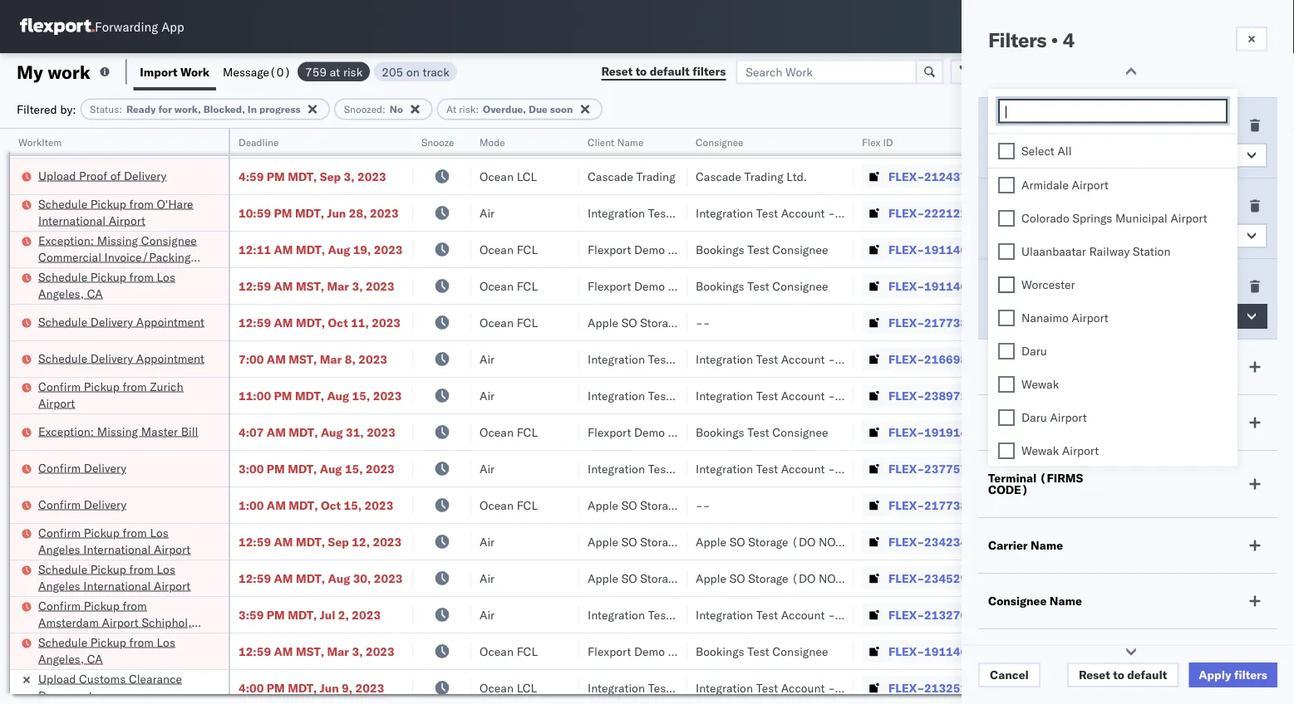 Task type: vqa. For each thing, say whether or not it's contained in the screenshot.
Jason Feng2333333 as Operator removed by Cheng Ji. Wan Liu - test as Operator reassigned By
no



Task type: locate. For each thing, give the bounding box(es) containing it.
hong up arrival on the bottom of the page
[[995, 315, 1023, 330]]

1 shanghai from the top
[[995, 133, 1044, 147]]

0 vertical spatial jun
[[327, 206, 346, 220]]

apple so storage (do not use) for 12:59 am mdt, sep 12, 2023
[[588, 535, 767, 549]]

china down vessel name
[[1051, 681, 1082, 696]]

sep for 3,
[[320, 169, 341, 184]]

0 vertical spatial departure
[[995, 136, 1041, 148]]

daru up the arrival port
[[1022, 344, 1047, 358]]

name inside button
[[617, 136, 644, 148]]

confirm down exception: missing master bill button
[[38, 461, 81, 475]]

flex-2124373 button
[[862, 165, 978, 188], [862, 165, 978, 188]]

1 vertical spatial risk
[[459, 103, 476, 116]]

1 vertical spatial confirm delivery link
[[38, 497, 126, 513]]

demo for exception: missing consignee commercial invoice/packing list button
[[634, 242, 665, 257]]

pickup inside schedule pickup from los angeles international airport
[[90, 562, 126, 577]]

aug left 31,
[[321, 425, 343, 440]]

1 vertical spatial bicu1234565,
[[1161, 278, 1243, 293]]

hong kong for 12:59 am mdt, oct 11, 2023
[[995, 315, 1053, 330]]

2023 up 7:00 am mst, mar 8, 2023
[[372, 315, 401, 330]]

4 karl from the top
[[838, 681, 860, 696]]

wewak
[[1022, 377, 1059, 392], [1022, 443, 1059, 458]]

2 trading from the left
[[744, 169, 784, 184]]

from inside the confirm pickup from los angeles international airport
[[123, 526, 147, 540]]

2 shanghai, from the top
[[995, 681, 1048, 696]]

1 fcl from the top
[[517, 242, 538, 257]]

mar down 2,
[[327, 645, 349, 659]]

2 shanghai from the top
[[995, 352, 1044, 367]]

karl for 4:00 pm mdt, jun 9, 2023
[[838, 681, 860, 696]]

delivery inside upload proof of delivery link
[[124, 168, 167, 183]]

wewak down the arrival port
[[1022, 377, 1059, 392]]

use) for 1:00 am mdt, oct 15, 2023
[[737, 498, 767, 513]]

shanghai, down daru airport
[[995, 425, 1048, 440]]

mdt, down 1:00 am mdt, oct 15, 2023
[[296, 535, 325, 549]]

client name up cascade trading
[[588, 136, 644, 148]]

15, down 31,
[[345, 462, 363, 476]]

0 horizontal spatial trading
[[636, 169, 676, 184]]

flex-1911466
[[889, 242, 975, 257], [889, 279, 975, 293], [889, 645, 975, 659]]

2124373
[[924, 169, 975, 184]]

am right 12:11
[[274, 242, 293, 257]]

8 resize handle column header from the left
[[1133, 129, 1153, 705]]

ulaanbaatar railway station
[[1022, 244, 1171, 259]]

mode down overdue,
[[480, 136, 505, 148]]

bicu1234565, down station
[[1161, 278, 1243, 293]]

not for 12:59 am mdt, sep 12, 2023
[[711, 535, 734, 549]]

None checkbox
[[998, 177, 1015, 193], [998, 210, 1015, 227], [998, 243, 1015, 260], [998, 276, 1015, 293], [998, 343, 1015, 360], [998, 409, 1015, 426], [998, 177, 1015, 193], [998, 210, 1015, 227], [998, 243, 1015, 260], [998, 276, 1015, 293], [998, 343, 1015, 360], [998, 409, 1015, 426]]

1 vertical spatial flex-1911466
[[889, 279, 975, 293]]

1 schedule pickup from los angeles, ca from the top
[[38, 270, 175, 301]]

2 kong from the top
[[1026, 498, 1053, 513]]

consignee inside "exception: missing consignee commercial invoice/packing list"
[[141, 233, 197, 248]]

1 vertical spatial schedule pickup from los angeles, ca button
[[38, 635, 207, 670]]

sep left 12, at the bottom
[[328, 535, 349, 549]]

missing inside "exception: missing consignee commercial invoice/packing list"
[[97, 233, 138, 248]]

schedule pickup from los angeles, ca link
[[38, 269, 207, 302], [38, 635, 207, 668]]

shanghai up consignee name on the right bottom
[[995, 571, 1044, 586]]

mar left 8,
[[320, 352, 342, 367]]

12:59 am mdt, aug 30, 2023
[[239, 571, 403, 586]]

1 vertical spatial confirm delivery
[[38, 497, 126, 512]]

reset inside reset to default button
[[1079, 668, 1110, 683]]

2 button
[[988, 143, 1268, 168]]

4 demo from the top
[[634, 645, 665, 659]]

upload left proof
[[38, 168, 76, 183]]

2 ocean from the top
[[480, 242, 514, 257]]

0 horizontal spatial default
[[650, 64, 690, 79]]

2 vertical spatial 15,
[[344, 498, 362, 513]]

shanghai pudong international airport down (firms
[[995, 535, 1198, 549]]

snooze
[[421, 136, 454, 148]]

hong down code)
[[995, 498, 1023, 513]]

at
[[330, 64, 340, 79]]

7:00 am mst, mar 11, 2023
[[239, 133, 395, 147]]

0 vertical spatial confirm delivery link
[[38, 460, 126, 477]]

wewak for wewak airport
[[1022, 443, 1059, 458]]

7:00 am mst, mar 8, 2023
[[239, 352, 387, 367]]

shanghai for 7:00 am mst, mar 8, 2023
[[995, 352, 1044, 367]]

mdt, down 7:00 am mst, mar 8, 2023
[[295, 389, 324, 403]]

aug down 8,
[[327, 389, 349, 403]]

3 : from the left
[[476, 103, 479, 116]]

1 lagerfeld from the top
[[863, 133, 912, 147]]

0 vertical spatial 2166988
[[924, 133, 975, 147]]

2 horizontal spatial :
[[476, 103, 479, 116]]

2 schedule delivery appointment link from the top
[[38, 350, 204, 367]]

flexport. image
[[20, 18, 95, 35]]

storage for 12:59 am mdt, oct 11, 2023
[[640, 315, 680, 330]]

schedule delivery appointment for 12:59 am mdt, oct 11, 2023
[[38, 315, 204, 329]]

0 vertical spatial ca
[[87, 286, 103, 301]]

2 appointment from the top
[[136, 351, 204, 366]]

kong down terminal (firms code) at the right of the page
[[1026, 498, 1053, 513]]

shanghai pudong international airport for 12:59 am mdt, aug 30, 2023
[[995, 571, 1198, 586]]

1 vertical spatial jun
[[320, 681, 339, 696]]

12:59 for schedule delivery appointment button for 12:59 am mdt, oct 11, 2023
[[239, 315, 271, 330]]

port inside button
[[1043, 136, 1062, 148]]

aug for 12:59 am mdt, aug 30, 2023
[[328, 571, 350, 586]]

0 vertical spatial 15,
[[352, 389, 370, 403]]

kong down worcester
[[1026, 315, 1053, 330]]

3, up 28,
[[344, 169, 355, 184]]

client name down yantian
[[988, 199, 1057, 213]]

los inside the confirm pickup from los angeles international airport
[[150, 526, 169, 540]]

bicu1234565, down municipal
[[1161, 242, 1243, 256]]

0 horizontal spatial :
[[119, 103, 122, 116]]

shanghai pudong international airport for 12:59 am mdt, sep 12, 2023
[[995, 535, 1198, 549]]

aug for 12:11 am mdt, aug 19, 2023
[[328, 242, 350, 257]]

delivery up confirm pickup from zurich airport
[[90, 351, 133, 366]]

1 exception: from the top
[[38, 233, 94, 248]]

forwarding app
[[95, 19, 184, 34]]

pickup up schedule pickup from los angeles international airport
[[84, 526, 120, 540]]

4 12:59 from the top
[[239, 571, 271, 586]]

shanghai, china down daru airport
[[995, 425, 1082, 440]]

1 vertical spatial sep
[[328, 535, 349, 549]]

integration test account - on ag
[[588, 389, 767, 403], [696, 389, 875, 403], [588, 462, 767, 476], [696, 462, 875, 476]]

1 schedule delivery appointment button from the top
[[38, 314, 204, 332]]

final port
[[988, 416, 1043, 430]]

air for 7:00 am mst, mar 11, 2023
[[480, 133, 495, 147]]

pickup inside confirm pickup from amsterdam airport schiphol, haarlemmermeer, netherlands
[[84, 599, 120, 613]]

pm right 10:59
[[274, 206, 292, 220]]

demo
[[634, 242, 665, 257], [634, 279, 665, 293], [634, 425, 665, 440], [634, 645, 665, 659]]

12:59 am mdt, oct 11, 2023
[[239, 315, 401, 330]]

0 vertical spatial risk
[[343, 64, 363, 79]]

16 flex- from the top
[[889, 681, 924, 696]]

1 ocean fcl from the top
[[480, 242, 538, 257]]

ca
[[87, 286, 103, 301], [87, 652, 103, 667]]

pudong up consignee name on the right bottom
[[1047, 571, 1087, 586]]

1 schedule delivery appointment link from the top
[[38, 314, 204, 330]]

1 customs from the top
[[79, 123, 126, 138]]

ningbo down colorado
[[995, 242, 1033, 257]]

3 flexport demo consignee from the top
[[588, 425, 724, 440]]

schedule delivery appointment link for 7:00 am mst, mar 8, 2023
[[38, 350, 204, 367]]

1 vertical spatial schedule delivery appointment
[[38, 351, 204, 366]]

schedule pickup from o'hare international airport button
[[38, 196, 207, 231]]

sep
[[320, 169, 341, 184], [328, 535, 349, 549]]

5 air from the top
[[480, 462, 495, 476]]

confirm delivery button
[[38, 460, 126, 478], [38, 497, 126, 515]]

angeles inside schedule pickup from los angeles international airport
[[38, 579, 80, 593]]

1 vertical spatial shanghai, china
[[995, 681, 1082, 696]]

from for confirm pickup from zurich airport link
[[123, 379, 147, 394]]

pm right 4:00
[[267, 681, 285, 696]]

pickup down commercial
[[90, 270, 126, 284]]

0 horizontal spatial filters
[[693, 64, 726, 79]]

3 integration test account - karl lagerfeld from the top
[[696, 608, 912, 623]]

0 vertical spatial default
[[650, 64, 690, 79]]

los for first the schedule pickup from los angeles, ca button from the bottom
[[157, 635, 175, 650]]

flexport for exception: missing consignee commercial invoice/packing list button
[[588, 242, 631, 257]]

apple so storage (do not use)
[[588, 315, 767, 330], [588, 498, 767, 513], [588, 535, 767, 549], [696, 535, 875, 549], [588, 571, 767, 586], [696, 571, 875, 586]]

Search Shipments (/) text field
[[976, 14, 1136, 39]]

ocean fcl for first the schedule pickup from los angeles, ca button from the bottom
[[480, 645, 538, 659]]

sep for 12,
[[328, 535, 349, 549]]

2 2177389 from the top
[[924, 498, 975, 513]]

integration for 4:00 pm mdt, jun 9, 2023
[[696, 681, 753, 696]]

schedule
[[38, 197, 87, 211], [38, 270, 87, 284], [38, 315, 87, 329], [38, 351, 87, 366], [38, 562, 87, 577], [38, 635, 87, 650]]

2 hong kong from the top
[[995, 498, 1053, 513]]

1 horizontal spatial reset
[[1079, 668, 1110, 683]]

0 vertical spatial filters
[[693, 64, 726, 79]]

3, down 19,
[[352, 279, 363, 293]]

205
[[382, 64, 403, 79]]

resize handle column header for workitem
[[209, 129, 229, 705]]

2 shanghai pudong international airport from the top
[[995, 352, 1198, 367]]

not for 12:59 am mdt, aug 30, 2023
[[711, 571, 734, 586]]

reset to default filters
[[601, 64, 726, 79]]

client up cascade trading
[[588, 136, 615, 148]]

delivery up the confirm pickup from los angeles international airport
[[84, 497, 126, 512]]

reset inside reset to default filters button
[[601, 64, 633, 79]]

cascade for cascade trading
[[588, 169, 633, 184]]

1 hong kong from the top
[[995, 315, 1053, 330]]

3 air from the top
[[480, 352, 495, 367]]

1 upload customs clearance documents from the top
[[38, 123, 182, 155]]

pm right the 3:59
[[267, 608, 285, 623]]

missing
[[97, 233, 138, 248], [97, 424, 138, 439]]

0 vertical spatial upload customs clearance documents link
[[38, 123, 207, 156]]

0 vertical spatial upload customs clearance documents
[[38, 123, 182, 155]]

0 vertical spatial flex-2166988
[[889, 133, 975, 147]]

default up client name button
[[650, 64, 690, 79]]

1 vertical spatial 2166988
[[924, 352, 975, 367]]

to inside button
[[636, 64, 647, 79]]

0 horizontal spatial client
[[588, 136, 615, 148]]

0 vertical spatial wewak
[[1022, 377, 1059, 392]]

mdt, up 3:00 pm mdt, aug 15, 2023
[[289, 425, 318, 440]]

1 vertical spatial oct
[[321, 498, 341, 513]]

master
[[141, 424, 178, 439]]

international inside schedule pickup from los angeles international airport
[[83, 579, 151, 593]]

os
[[1247, 20, 1263, 33]]

progress
[[259, 103, 301, 116]]

pudong for 12:59 am mdt, aug 30, 2023
[[1047, 571, 1087, 586]]

apple so storage (do not use) for 12:59 am mdt, aug 30, 2023
[[588, 571, 767, 586]]

4 confirm from the top
[[38, 526, 81, 540]]

flex-2177389 up flex-2389713
[[889, 315, 975, 330]]

from down confirm pickup from los angeles international airport button
[[129, 562, 154, 577]]

14 flex- from the top
[[889, 608, 924, 623]]

2132512
[[924, 681, 975, 696]]

mdt, for 12:59 am mdt, aug 30, 2023
[[296, 571, 325, 586]]

12:59 up the 3:59
[[239, 571, 271, 586]]

1 vertical spatial upload customs clearance documents
[[38, 672, 182, 703]]

customs down status
[[79, 123, 126, 138]]

flex-1919146
[[889, 425, 975, 440]]

3 1911466 from the top
[[924, 645, 975, 659]]

0 vertical spatial angeles,
[[38, 286, 84, 301]]

pickup inside confirm pickup from zurich airport
[[84, 379, 120, 394]]

1 vertical spatial documents
[[38, 689, 98, 703]]

None text field
[[1004, 105, 1226, 119]]

0 vertical spatial flex-2177389
[[889, 315, 975, 330]]

pudong down nanaimo airport
[[1047, 352, 1087, 367]]

0 vertical spatial client
[[588, 136, 615, 148]]

upload for 7:00 am mst, mar 11, 2023
[[38, 123, 76, 138]]

2 flexport demo consignee from the top
[[588, 279, 724, 293]]

schedule pickup from los angeles, ca down commercial
[[38, 270, 175, 301]]

0 vertical spatial 2177389
[[924, 315, 975, 330]]

4 shanghai pudong international airport from the top
[[995, 571, 1198, 586]]

1 vertical spatial demu12
[[1246, 278, 1294, 293]]

angeles
[[38, 542, 80, 557], [38, 579, 80, 593]]

2 vertical spatial bicu1234565, demu12
[[1161, 644, 1294, 659]]

2 air from the top
[[480, 206, 495, 220]]

confirm
[[38, 379, 81, 394], [38, 461, 81, 475], [38, 497, 81, 512], [38, 526, 81, 540], [38, 599, 81, 613]]

0 vertical spatial 11,
[[345, 133, 363, 147]]

schedule down list
[[38, 315, 87, 329]]

1 upload from the top
[[38, 123, 76, 138]]

from left zurich
[[123, 379, 147, 394]]

flex-2166988 for 7:00 am mst, mar 11, 2023
[[889, 133, 975, 147]]

4 lagerfeld from the top
[[863, 681, 912, 696]]

lagerfeld
[[863, 133, 912, 147], [863, 352, 912, 367], [863, 608, 912, 623], [863, 681, 912, 696]]

gvcu5265864 for 12:59 am mdt, oct 11, 2023
[[1161, 315, 1243, 330]]

bicu1234565, demu12
[[1161, 242, 1294, 256], [1161, 278, 1294, 293], [1161, 644, 1294, 659]]

from inside schedule pickup from los angeles international airport
[[129, 562, 154, 577]]

2177389 up 2389713
[[924, 315, 975, 330]]

upload customs clearance documents link for 7:00 am mst, mar 11, 2023
[[38, 123, 207, 156]]

list box
[[988, 134, 1238, 705]]

2 flexport from the top
[[588, 279, 631, 293]]

air
[[480, 133, 495, 147], [480, 206, 495, 220], [480, 352, 495, 367], [480, 389, 495, 403], [480, 462, 495, 476], [480, 535, 495, 549], [480, 571, 495, 586], [480, 608, 495, 623]]

0 vertical spatial exception:
[[38, 233, 94, 248]]

12:59 down 12:11
[[239, 279, 271, 293]]

default inside button
[[1127, 668, 1167, 683]]

0 vertical spatial schedule delivery appointment
[[38, 315, 204, 329]]

0 vertical spatial confirm delivery
[[38, 461, 126, 475]]

0 horizontal spatial cascade
[[588, 169, 633, 184]]

departure port
[[995, 136, 1062, 148], [988, 279, 1072, 294]]

consignee
[[696, 136, 744, 148], [141, 233, 197, 248], [668, 242, 724, 257], [772, 242, 828, 257], [668, 279, 724, 293], [772, 279, 828, 293], [668, 425, 724, 440], [772, 425, 828, 440], [988, 594, 1047, 609], [668, 645, 724, 659], [772, 645, 828, 659]]

pickup inside the confirm pickup from los angeles international airport
[[84, 526, 120, 540]]

1 vertical spatial 3,
[[352, 279, 363, 293]]

on
[[730, 389, 747, 403], [838, 389, 856, 403], [730, 462, 747, 476], [838, 462, 856, 476]]

shanghai pudong international airport down nanaimo airport
[[995, 352, 1198, 367]]

missing down schedule pickup from o'hare international airport 'button'
[[97, 233, 138, 248]]

0 vertical spatial client name
[[588, 136, 644, 148]]

759
[[305, 64, 327, 79]]

from inside confirm pickup from amsterdam airport schiphol, haarlemmermeer, netherlands
[[123, 599, 147, 613]]

3 shanghai pudong international airport from the top
[[995, 535, 1198, 549]]

0 vertical spatial upload
[[38, 123, 76, 138]]

air for 12:59 am mdt, aug 30, 2023
[[480, 571, 495, 586]]

of
[[110, 168, 121, 183]]

confirm inside confirm pickup from amsterdam airport schiphol, haarlemmermeer, netherlands
[[38, 599, 81, 613]]

2 demo from the top
[[634, 279, 665, 293]]

12:59 up 7:00 am mst, mar 8, 2023
[[239, 315, 271, 330]]

confirm delivery down exception: missing master bill button
[[38, 461, 126, 475]]

2132767
[[924, 608, 975, 623]]

mode up 2
[[988, 118, 1019, 133]]

resize handle column header for consignee
[[834, 129, 854, 705]]

schedule for schedule delivery appointment button related to 7:00 am mst, mar 8, 2023
[[38, 351, 87, 366]]

2 karl from the top
[[838, 352, 860, 367]]

2 vertical spatial 1911466
[[924, 645, 975, 659]]

client up 3
[[988, 199, 1022, 213]]

not
[[711, 315, 734, 330], [711, 498, 734, 513], [711, 535, 734, 549], [819, 535, 842, 549], [711, 571, 734, 586], [819, 571, 842, 586]]

storage for 12:59 am mdt, aug 30, 2023
[[640, 571, 680, 586]]

2 vertical spatial upload
[[38, 672, 76, 687]]

4 schedule from the top
[[38, 351, 87, 366]]

1 vertical spatial upload
[[38, 168, 76, 183]]

15, for 1:00 am mdt, oct 15, 2023
[[344, 498, 362, 513]]

1 vertical spatial angeles,
[[38, 652, 84, 667]]

1 vertical spatial lcl
[[517, 681, 537, 696]]

Search Work text field
[[736, 59, 917, 84]]

schedule down commercial
[[38, 270, 87, 284]]

0 horizontal spatial reset
[[601, 64, 633, 79]]

lagerfeld down flex-2345290
[[863, 608, 912, 623]]

integration test account - karl lagerfeld for 7:00 am mst, mar 8, 2023
[[696, 352, 912, 367]]

1 vertical spatial hong
[[995, 498, 1023, 513]]

ocean lcl for 4:59 pm mdt, sep 3, 2023
[[480, 169, 537, 184]]

confirm inside confirm pickup from zurich airport
[[38, 379, 81, 394]]

3 12:59 from the top
[[239, 535, 271, 549]]

cancel
[[990, 668, 1029, 683]]

1 vertical spatial 12:59 am mst, mar 3, 2023
[[239, 645, 395, 659]]

0 horizontal spatial mode
[[480, 136, 505, 148]]

to inside button
[[1113, 668, 1124, 683]]

airport inside schedule pickup from o'hare international airport
[[109, 213, 145, 228]]

2 vertical spatial flex-1911466
[[889, 645, 975, 659]]

trading for cascade trading
[[636, 169, 676, 184]]

upload inside button
[[38, 168, 76, 183]]

0 vertical spatial 12:59 am mst, mar 3, 2023
[[239, 279, 395, 293]]

0 vertical spatial oct
[[328, 315, 348, 330]]

8 air from the top
[[480, 608, 495, 623]]

schedule pickup from los angeles, ca link for first the schedule pickup from los angeles, ca button from the bottom
[[38, 635, 207, 668]]

1 2177389 from the top
[[924, 315, 975, 330]]

flex-2132512
[[889, 681, 975, 696]]

4:07
[[239, 425, 264, 440]]

1 vertical spatial ningbo
[[995, 279, 1033, 293]]

0 vertical spatial schedule delivery appointment button
[[38, 314, 204, 332]]

aug left 30,
[[328, 571, 350, 586]]

7:00
[[239, 133, 264, 147], [239, 352, 264, 367]]

resize handle column header
[[209, 129, 229, 705], [393, 129, 413, 705], [451, 129, 471, 705], [559, 129, 579, 705], [667, 129, 687, 705], [834, 129, 854, 705], [967, 129, 987, 705], [1133, 129, 1153, 705], [1241, 129, 1261, 705], [1264, 129, 1284, 705]]

7 resize handle column header from the left
[[967, 129, 987, 705]]

2166988 up 2389713
[[924, 352, 975, 367]]

1 demo from the top
[[634, 242, 665, 257]]

yantian
[[995, 169, 1034, 184]]

15, up 31,
[[352, 389, 370, 403]]

1 vertical spatial filters
[[1234, 668, 1268, 683]]

mdt, down 10:59 pm mdt, jun 28, 2023
[[296, 242, 325, 257]]

fcl for first the schedule pickup from los angeles, ca button
[[517, 279, 538, 293]]

1 vertical spatial hong kong
[[995, 498, 1053, 513]]

1 vertical spatial departure port
[[988, 279, 1072, 294]]

schedule delivery appointment button for 12:59 am mdt, oct 11, 2023
[[38, 314, 204, 332]]

schedule inside schedule pickup from los angeles international airport
[[38, 562, 87, 577]]

1 vertical spatial confirm delivery button
[[38, 497, 126, 515]]

aug left 19,
[[328, 242, 350, 257]]

upload customs clearance documents down haarlemmermeer,
[[38, 672, 182, 703]]

0 vertical spatial documents
[[38, 140, 98, 155]]

0 vertical spatial mode
[[988, 118, 1019, 133]]

documents for 4:00
[[38, 689, 98, 703]]

3 shanghai from the top
[[995, 535, 1044, 549]]

0 horizontal spatial risk
[[343, 64, 363, 79]]

1:00
[[239, 498, 264, 513]]

confirm inside the confirm pickup from los angeles international airport
[[38, 526, 81, 540]]

daru right final
[[1022, 410, 1047, 425]]

pickup
[[90, 197, 126, 211], [90, 270, 126, 284], [84, 379, 120, 394], [84, 526, 120, 540], [90, 562, 126, 577], [84, 599, 120, 613], [90, 635, 126, 650]]

0 vertical spatial departure port
[[995, 136, 1062, 148]]

1 hong from the top
[[995, 315, 1023, 330]]

consignee name
[[988, 594, 1082, 609]]

confirm delivery button down exception: missing master bill button
[[38, 460, 126, 478]]

delivery right of
[[124, 168, 167, 183]]

1 confirm from the top
[[38, 379, 81, 394]]

1 vertical spatial schedule pickup from los angeles, ca link
[[38, 635, 207, 668]]

0 vertical spatial kong
[[1026, 315, 1053, 330]]

: left ready
[[119, 103, 122, 116]]

integration test account - karl lagerfeld for 7:00 am mst, mar 11, 2023
[[696, 133, 912, 147]]

2 pudong from the top
[[1047, 352, 1087, 367]]

2 china from the top
[[1051, 681, 1082, 696]]

port up nanaimo airport
[[1048, 279, 1072, 294]]

exception: missing consignee commercial invoice/packing list
[[38, 233, 197, 281]]

confirm up exception: missing master bill
[[38, 379, 81, 394]]

0 vertical spatial 3,
[[344, 169, 355, 184]]

schedule pickup from los angeles international airport
[[38, 562, 191, 593]]

flex-2342347
[[889, 535, 975, 549]]

1 vertical spatial 15,
[[345, 462, 363, 476]]

3 pudong from the top
[[1047, 535, 1087, 549]]

2177389 for 12:59 am mdt, oct 11, 2023
[[924, 315, 975, 330]]

1 horizontal spatial cascade
[[696, 169, 741, 184]]

15, for 3:00 pm mdt, aug 15, 2023
[[345, 462, 363, 476]]

0 vertical spatial schedule pickup from los angeles, ca button
[[38, 269, 207, 304]]

mbl/ button
[[1261, 132, 1294, 149]]

2023 up 28,
[[357, 169, 386, 184]]

shanghai up 2
[[995, 133, 1044, 147]]

hong kong for 1:00 am mdt, oct 15, 2023
[[995, 498, 1053, 513]]

0 vertical spatial confirm delivery button
[[38, 460, 126, 478]]

0 vertical spatial shanghai, china
[[995, 425, 1082, 440]]

1 2166988 from the top
[[924, 133, 975, 147]]

3 upload from the top
[[38, 672, 76, 687]]

mdt, for 12:11 am mdt, aug 19, 2023
[[296, 242, 325, 257]]

1 vertical spatial schedule delivery appointment link
[[38, 350, 204, 367]]

am up 3:59 pm mdt, jul 2, 2023
[[274, 571, 293, 586]]

1 vertical spatial clearance
[[129, 672, 182, 687]]

2 wewak from the top
[[1022, 443, 1059, 458]]

4 bookings from the top
[[696, 645, 744, 659]]

0 vertical spatial missing
[[97, 233, 138, 248]]

schedule inside schedule pickup from o'hare international airport
[[38, 197, 87, 211]]

colorado
[[1022, 211, 1070, 225]]

municipal
[[1115, 211, 1168, 225]]

from inside confirm pickup from zurich airport
[[123, 379, 147, 394]]

shanghai, china
[[995, 425, 1082, 440], [995, 681, 1082, 696]]

default inside button
[[650, 64, 690, 79]]

schedule pickup from los angeles, ca button
[[38, 269, 207, 304], [38, 635, 207, 670]]

: right at
[[476, 103, 479, 116]]

confirm pickup from los angeles international airport button
[[38, 525, 207, 560]]

flex id button
[[854, 132, 970, 149]]

pickup for 'confirm pickup from amsterdam airport schiphol, haarlemmermeer, netherlands' 'button'
[[84, 599, 120, 613]]

air for 12:59 am mdt, sep 12, 2023
[[480, 535, 495, 549]]

shanghai pudong international airport for 7:00 am mst, mar 8, 2023
[[995, 352, 1198, 367]]

5 ocean from the top
[[480, 425, 514, 440]]

0 vertical spatial shanghai,
[[995, 425, 1048, 440]]

ca down haarlemmermeer,
[[87, 652, 103, 667]]

kong for 1:00 am mdt, oct 15, 2023
[[1026, 498, 1053, 513]]

6 fcl from the top
[[517, 645, 538, 659]]

ca down "exception: missing consignee commercial invoice/packing list"
[[87, 286, 103, 301]]

mst,
[[289, 133, 317, 147], [296, 279, 324, 293], [289, 352, 317, 367], [296, 645, 324, 659]]

schedule delivery appointment for 7:00 am mst, mar 8, 2023
[[38, 351, 204, 366]]

0 vertical spatial bicu1234565, demu12
[[1161, 242, 1294, 256]]

1 vertical spatial china
[[1051, 681, 1082, 696]]

1 vertical spatial to
[[1113, 668, 1124, 683]]

hong kong down code)
[[995, 498, 1053, 513]]

flex-2389713 button
[[862, 384, 978, 408], [862, 384, 978, 408]]

reset to default
[[1079, 668, 1167, 683]]

2 gvcu5265864 from the top
[[1161, 498, 1243, 512]]

confirm delivery link down exception: missing master bill button
[[38, 460, 126, 477]]

1 schedule pickup from los angeles, ca link from the top
[[38, 269, 207, 302]]

(do for 12:59 am mdt, aug 30, 2023
[[683, 571, 708, 586]]

1 trading from the left
[[636, 169, 676, 184]]

schedule pickup from los angeles, ca down amsterdam
[[38, 635, 175, 667]]

pm for 11:00
[[274, 389, 292, 403]]

to
[[636, 64, 647, 79], [1113, 668, 1124, 683]]

11, for oct
[[351, 315, 369, 330]]

integration
[[696, 133, 753, 147], [696, 206, 753, 220], [696, 352, 753, 367], [588, 389, 645, 403], [696, 389, 753, 403], [588, 462, 645, 476], [696, 462, 753, 476], [696, 608, 753, 623], [696, 681, 753, 696]]

jun for 9,
[[320, 681, 339, 696]]

flexport
[[588, 242, 631, 257], [588, 279, 631, 293], [588, 425, 631, 440], [588, 645, 631, 659]]

from inside schedule pickup from o'hare international airport
[[129, 197, 154, 211]]

mar up 4:59 pm mdt, sep 3, 2023
[[320, 133, 342, 147]]

international inside the confirm pickup from los angeles international airport
[[83, 542, 151, 557]]

None checkbox
[[998, 143, 1015, 159], [998, 310, 1015, 326], [998, 376, 1015, 393], [998, 443, 1015, 459], [998, 143, 1015, 159], [998, 310, 1015, 326], [998, 376, 1015, 393], [998, 443, 1015, 459]]

2,
[[338, 608, 349, 623]]

ocean lcl for 4:00 pm mdt, jun 9, 2023
[[480, 681, 537, 696]]

3 flexport from the top
[[588, 425, 631, 440]]

los inside schedule pickup from los angeles international airport
[[157, 562, 175, 577]]

2 bicu1234565, demu12 from the top
[[1161, 278, 1294, 293]]

confirm delivery link up the confirm pickup from los angeles international airport
[[38, 497, 126, 513]]

resize handle column header for mode
[[559, 129, 579, 705]]

1 horizontal spatial default
[[1127, 668, 1167, 683]]

1 angeles from the top
[[38, 542, 80, 557]]

1 horizontal spatial client
[[988, 199, 1022, 213]]

shanghai, china down vessel name
[[995, 681, 1082, 696]]

30,
[[353, 571, 371, 586]]

2 vertical spatial ningbo
[[995, 645, 1033, 659]]

0 vertical spatial daru
[[1022, 344, 1047, 358]]

confirm delivery link
[[38, 460, 126, 477], [38, 497, 126, 513]]

12:59 down 1:00
[[239, 535, 271, 549]]

am up 12:59 am mdt, oct 11, 2023
[[274, 279, 293, 293]]

international
[[1090, 133, 1158, 147], [38, 213, 106, 228], [1090, 352, 1158, 367], [1090, 535, 1158, 549], [83, 542, 151, 557], [1090, 571, 1158, 586], [83, 579, 151, 593]]

mdt, left jul
[[288, 608, 317, 623]]

my work
[[17, 60, 90, 83]]

1 shanghai, china from the top
[[995, 425, 1082, 440]]

1 upload customs clearance documents link from the top
[[38, 123, 207, 156]]

1 clearance from the top
[[129, 123, 182, 138]]

2166988
[[924, 133, 975, 147], [924, 352, 975, 367]]

4
[[1063, 27, 1075, 52]]

integration test account - karl lagerfeld for 3:59 pm mdt, jul 2, 2023
[[696, 608, 912, 623]]

1 china from the top
[[1051, 425, 1082, 440]]

7:00 down in
[[239, 133, 264, 147]]

1 vertical spatial schedule pickup from los angeles, ca
[[38, 635, 175, 667]]

pm right 4:59
[[267, 169, 285, 184]]

apply filters
[[1199, 668, 1268, 683]]

import work
[[140, 64, 210, 79]]

pickup for confirm pickup from zurich airport button
[[84, 379, 120, 394]]

pm for 3:00
[[267, 462, 285, 476]]

default left apply
[[1127, 668, 1167, 683]]

0 vertical spatial angeles
[[38, 542, 80, 557]]

bookings test consignee
[[696, 242, 828, 257], [696, 279, 828, 293], [696, 425, 828, 440], [696, 645, 828, 659]]

pickup inside schedule pickup from o'hare international airport
[[90, 197, 126, 211]]

1 vertical spatial shanghai,
[[995, 681, 1048, 696]]

oct
[[328, 315, 348, 330], [321, 498, 341, 513]]

(do
[[683, 315, 708, 330], [683, 498, 708, 513], [683, 535, 708, 549], [792, 535, 816, 549], [683, 571, 708, 586], [792, 571, 816, 586]]

pm for 3:59
[[267, 608, 285, 623]]

1 vertical spatial 2177389
[[924, 498, 975, 513]]

mdt, for 12:59 am mdt, sep 12, 2023
[[296, 535, 325, 549]]

2 cascade from the left
[[696, 169, 741, 184]]

flex-2221222 button
[[862, 202, 978, 225], [862, 202, 978, 225]]

apple so storage (do not use) for 12:59 am mdt, oct 11, 2023
[[588, 315, 767, 330]]

11, for mar
[[345, 133, 363, 147]]

bookings for first the schedule pickup from los angeles, ca button
[[696, 279, 744, 293]]

filters inside reset to default filters button
[[693, 64, 726, 79]]

pudong for 12:59 am mdt, sep 12, 2023
[[1047, 535, 1087, 549]]

0 vertical spatial schedule pickup from los angeles, ca link
[[38, 269, 207, 302]]

mdt, for 1:00 am mdt, oct 15, 2023
[[289, 498, 318, 513]]

1 vertical spatial reset
[[1079, 668, 1110, 683]]

flexport for first the schedule pickup from los angeles, ca button from the bottom
[[588, 645, 631, 659]]

exception: inside "exception: missing consignee commercial invoice/packing list"
[[38, 233, 94, 248]]

1 kong from the top
[[1026, 315, 1053, 330]]

0 vertical spatial to
[[636, 64, 647, 79]]

1 vertical spatial flex-2177389
[[889, 498, 975, 513]]

11,
[[345, 133, 363, 147], [351, 315, 369, 330]]

port right final
[[1019, 416, 1043, 430]]

4:00
[[239, 681, 264, 696]]

1 karl from the top
[[838, 133, 860, 147]]

4:59
[[239, 169, 264, 184]]

ocean fcl for schedule delivery appointment button for 12:59 am mdt, oct 11, 2023
[[480, 315, 538, 330]]

message (0)
[[223, 64, 291, 79]]

to up client name button
[[636, 64, 647, 79]]

2 missing from the top
[[97, 424, 138, 439]]

reset to default button
[[1067, 663, 1179, 688]]

angeles for confirm pickup from los angeles international airport
[[38, 542, 80, 557]]

2 documents from the top
[[38, 689, 98, 703]]

•
[[1051, 27, 1058, 52]]

cascade down client name button
[[588, 169, 633, 184]]

to for reset to default filters
[[636, 64, 647, 79]]

6 resize handle column header from the left
[[834, 129, 854, 705]]

airport inside confirm pickup from amsterdam airport schiphol, haarlemmermeer, netherlands
[[102, 616, 139, 630]]

hong kong
[[995, 315, 1053, 330], [995, 498, 1053, 513]]

demu12
[[1246, 242, 1294, 256], [1246, 278, 1294, 293], [1246, 644, 1294, 659]]

15, up 12, at the bottom
[[344, 498, 362, 513]]

angeles inside the confirm pickup from los angeles international airport
[[38, 542, 80, 557]]

account for 10:59 pm mdt, jun 28, 2023
[[781, 206, 825, 220]]

confirm pickup from zurich airport button
[[38, 379, 207, 414]]

4:07 am mdt, aug 31, 2023
[[239, 425, 396, 440]]



Task type: describe. For each thing, give the bounding box(es) containing it.
am down progress
[[267, 133, 286, 147]]

container numbers
[[1161, 129, 1206, 155]]

12:59 am mdt, sep 12, 2023
[[239, 535, 402, 549]]

numbers
[[1161, 143, 1202, 155]]

3
[[1007, 229, 1014, 243]]

client name inside client name button
[[588, 136, 644, 148]]

2 confirm delivery from the top
[[38, 497, 126, 512]]

am down 1:00 am mdt, oct 15, 2023
[[274, 535, 293, 549]]

3 resize handle column header from the left
[[451, 129, 471, 705]]

1 confirm delivery button from the top
[[38, 460, 126, 478]]

4 flexport demo consignee from the top
[[588, 645, 724, 659]]

confirm pickup from los angeles international airport
[[38, 526, 191, 557]]

missing for master
[[97, 424, 138, 439]]

: for snoozed
[[382, 103, 386, 116]]

resize handle column header for client name
[[667, 129, 687, 705]]

airport inside the confirm pickup from los angeles international airport
[[154, 542, 191, 557]]

mode button
[[471, 132, 563, 149]]

soon
[[550, 103, 573, 116]]

in
[[248, 103, 257, 116]]

delivery for 12:59
[[90, 315, 133, 329]]

no
[[390, 103, 403, 116]]

2023 right 19,
[[374, 242, 403, 257]]

swarovski
[[838, 206, 891, 220]]

(do for 12:59 am mdt, sep 12, 2023
[[683, 535, 708, 549]]

mst, down 12:59 am mdt, oct 11, 2023
[[289, 352, 317, 367]]

my
[[17, 60, 43, 83]]

9 flex- from the top
[[889, 425, 924, 440]]

from down invoice/packing
[[129, 270, 154, 284]]

name down carrier name
[[1050, 594, 1082, 609]]

3 bookings test consignee from the top
[[696, 425, 828, 440]]

1 bicu1234565, from the top
[[1161, 242, 1243, 256]]

3 demu12 from the top
[[1246, 644, 1294, 659]]

clearance for 4:00 pm mdt, jun 9, 2023
[[129, 672, 182, 687]]

3 flex-1911466 from the top
[[889, 645, 975, 659]]

upload proof of delivery link
[[38, 167, 167, 184]]

confirm for amsterdam
[[38, 599, 81, 613]]

apple for 1:00 am mdt, oct 15, 2023
[[588, 498, 618, 513]]

2 ca from the top
[[87, 652, 103, 667]]

mar for schedule delivery appointment button related to 7:00 am mst, mar 8, 2023
[[320, 352, 342, 367]]

1 confirm delivery from the top
[[38, 461, 126, 475]]

pickup down amsterdam
[[90, 635, 126, 650]]

aug for 11:00 pm mdt, aug 15, 2023
[[327, 389, 349, 403]]

2023 right 30,
[[374, 571, 403, 586]]

oct for 11,
[[328, 315, 348, 330]]

code)
[[988, 483, 1029, 497]]

2 confirm from the top
[[38, 461, 81, 475]]

1 vertical spatial departure
[[988, 279, 1045, 294]]

1 angeles, from the top
[[38, 286, 84, 301]]

trading for cascade trading ltd.
[[744, 169, 784, 184]]

exception: missing consignee commercial invoice/packing list link
[[38, 232, 207, 281]]

3 ningbo from the top
[[995, 645, 1033, 659]]

1 vertical spatial client
[[988, 199, 1022, 213]]

2023 up 12, at the bottom
[[365, 498, 393, 513]]

4 flex- from the top
[[889, 242, 924, 257]]

resize handle column header for flex id
[[967, 129, 987, 705]]

3 confirm from the top
[[38, 497, 81, 512]]

2023 down 19,
[[366, 279, 395, 293]]

delivery down exception: missing master bill button
[[84, 461, 126, 475]]

1:00 am mdt, oct 15, 2023
[[239, 498, 393, 513]]

2023 right 31,
[[367, 425, 396, 440]]

10 flex- from the top
[[889, 462, 924, 476]]

11 flex- from the top
[[889, 498, 924, 513]]

air for 7:00 am mst, mar 8, 2023
[[480, 352, 495, 367]]

3 bookings from the top
[[696, 425, 744, 440]]

mst, down 3:59 pm mdt, jul 2, 2023
[[296, 645, 324, 659]]

6 schedule from the top
[[38, 635, 87, 650]]

15, for 11:00 pm mdt, aug 15, 2023
[[352, 389, 370, 403]]

3 bicu1234565, demu12 from the top
[[1161, 644, 1294, 659]]

2377570
[[924, 462, 975, 476]]

resize handle column header for container numbers
[[1241, 129, 1261, 705]]

snoozed
[[344, 103, 382, 116]]

name right 'carrier'
[[1031, 539, 1063, 553]]

confirm pickup from zurich airport
[[38, 379, 183, 411]]

kong for 12:59 am mdt, oct 11, 2023
[[1026, 315, 1053, 330]]

wewak for wewak
[[1022, 377, 1059, 392]]

zurich
[[150, 379, 183, 394]]

1 flex-1911466 from the top
[[889, 242, 975, 257]]

2023 right 28,
[[370, 206, 399, 220]]

filters • 4
[[988, 27, 1075, 52]]

departure port inside button
[[995, 136, 1062, 148]]

integration test account - karl lagerfeld for 4:00 pm mdt, jun 9, 2023
[[696, 681, 912, 696]]

am up 11:00
[[267, 352, 286, 367]]

205 on track
[[382, 64, 450, 79]]

shanghai, for flex-2132512
[[995, 681, 1048, 696]]

schedule for schedule pickup from o'hare international airport 'button'
[[38, 197, 87, 211]]

nanaimo
[[1022, 310, 1069, 325]]

bookings for exception: missing consignee commercial invoice/packing list button
[[696, 242, 744, 257]]

7 flex- from the top
[[889, 352, 924, 367]]

2 schedule from the top
[[38, 270, 87, 284]]

pickup for schedule pickup from o'hare international airport 'button'
[[90, 197, 126, 211]]

china for flex-2132512
[[1051, 681, 1082, 696]]

filters inside apply filters button
[[1234, 668, 1268, 683]]

am right 1:00
[[267, 498, 286, 513]]

2023 down 4:07 am mdt, aug 31, 2023
[[366, 462, 395, 476]]

wewak airport
[[1022, 443, 1099, 458]]

angeles for schedule pickup from los angeles international airport
[[38, 579, 80, 593]]

2 ningbo from the top
[[995, 279, 1033, 293]]

los for first the schedule pickup from los angeles, ca button
[[157, 270, 175, 284]]

id
[[883, 136, 893, 148]]

exception: for exception: missing consignee commercial invoice/packing list
[[38, 233, 94, 248]]

2 vertical spatial 3,
[[352, 645, 363, 659]]

oct for 15,
[[321, 498, 341, 513]]

2023 right 2,
[[352, 608, 381, 623]]

2 1911466 from the top
[[924, 279, 975, 293]]

mdt, for 3:59 pm mdt, jul 2, 2023
[[288, 608, 317, 623]]

apple so storage (do not use) for 1:00 am mdt, oct 15, 2023
[[588, 498, 767, 513]]

1 12:59 from the top
[[239, 279, 271, 293]]

2023 down snoozed : no at the left of page
[[366, 133, 395, 147]]

integration for 11:00 pm mdt, aug 15, 2023
[[696, 389, 753, 403]]

8 flex- from the top
[[889, 389, 924, 403]]

work
[[48, 60, 90, 83]]

tghu6680920
[[1161, 425, 1243, 439]]

12:11 am mdt, aug 19, 2023
[[239, 242, 403, 257]]

so for 1:00 am mdt, oct 15, 2023
[[621, 498, 637, 513]]

1 flex- from the top
[[889, 133, 924, 147]]

not for 1:00 am mdt, oct 15, 2023
[[711, 498, 734, 513]]

flex-2389713
[[889, 389, 975, 403]]

deadline button
[[230, 132, 396, 149]]

4:59 pm mdt, sep 3, 2023
[[239, 169, 386, 184]]

2023 right "9,"
[[355, 681, 384, 696]]

12:11
[[239, 242, 271, 257]]

at
[[446, 103, 456, 116]]

deadline
[[239, 136, 279, 148]]

reset to default filters button
[[591, 59, 736, 84]]

2342347
[[924, 535, 975, 549]]

2 schedule pickup from los angeles, ca button from the top
[[38, 635, 207, 670]]

1 demu12 from the top
[[1246, 242, 1294, 256]]

3:59
[[239, 608, 264, 623]]

2 angeles, from the top
[[38, 652, 84, 667]]

ocean fcl for exception: missing consignee commercial invoice/packing list button
[[480, 242, 538, 257]]

apple for 12:59 am mdt, aug 30, 2023
[[588, 571, 618, 586]]

1 bookings test consignee from the top
[[696, 242, 828, 257]]

2 confirm delivery button from the top
[[38, 497, 126, 515]]

1 1911466 from the top
[[924, 242, 975, 257]]

to for reset to default
[[1113, 668, 1124, 683]]

shanghai pudong international airport for 7:00 am mst, mar 11, 2023
[[995, 133, 1198, 147]]

customs for 7:00 am mst, mar 11, 2023
[[79, 123, 126, 138]]

los for schedule pickup from los angeles international airport button
[[157, 562, 175, 577]]

1 horizontal spatial risk
[[459, 103, 476, 116]]

flex-2345290
[[889, 571, 975, 586]]

2 demu12 from the top
[[1246, 278, 1294, 293]]

cascade for cascade trading ltd.
[[696, 169, 741, 184]]

cascade trading ltd.
[[696, 169, 807, 184]]

commercial
[[38, 250, 101, 264]]

terminal (firms code)
[[988, 471, 1083, 497]]

air for 3:00 pm mdt, aug 15, 2023
[[480, 462, 495, 476]]

8,
[[345, 352, 356, 367]]

am right 4:07
[[267, 425, 286, 440]]

schedule for schedule pickup from los angeles international airport button
[[38, 562, 87, 577]]

storage for 12:59 am mdt, sep 12, 2023
[[640, 535, 680, 549]]

actions
[[1244, 136, 1279, 148]]

airport inside schedule pickup from los angeles international airport
[[154, 579, 191, 593]]

4 ocean fcl from the top
[[480, 425, 538, 440]]

2 flex-1911466 from the top
[[889, 279, 975, 293]]

so for 12:59 am mdt, sep 12, 2023
[[621, 535, 637, 549]]

name down armidale
[[1025, 199, 1057, 213]]

3 bicu1234565, from the top
[[1161, 644, 1243, 659]]

2023 right 12, at the bottom
[[373, 535, 402, 549]]

759 at risk
[[305, 64, 363, 79]]

2 bookings test consignee from the top
[[696, 279, 828, 293]]

schedule delivery appointment button for 7:00 am mst, mar 8, 2023
[[38, 350, 204, 369]]

karl for 7:00 am mst, mar 11, 2023
[[838, 133, 860, 147]]

confirm for los
[[38, 526, 81, 540]]

2 flex- from the top
[[889, 169, 924, 184]]

1 flexport demo consignee from the top
[[588, 242, 724, 257]]

haarlemmermeer,
[[38, 632, 133, 647]]

1 vertical spatial client name
[[988, 199, 1057, 213]]

upload for 4:00 pm mdt, jun 9, 2023
[[38, 672, 76, 687]]

apply filters button
[[1189, 663, 1278, 688]]

mdt, for 4:07 am mdt, aug 31, 2023
[[289, 425, 318, 440]]

1 horizontal spatial mode
[[988, 118, 1019, 133]]

integration test account - swarovski
[[696, 206, 891, 220]]

13 flex- from the top
[[889, 571, 924, 586]]

arrival port
[[988, 360, 1053, 374]]

armidale airport
[[1022, 177, 1109, 192]]

2
[[1007, 148, 1014, 163]]

shanghai, for flex-1919146
[[995, 425, 1048, 440]]

lagerfeld for 7:00 am mst, mar 11, 2023
[[863, 133, 912, 147]]

7 ocean from the top
[[480, 645, 514, 659]]

12 flex- from the top
[[889, 535, 924, 549]]

ulaanbaatar
[[1022, 244, 1086, 259]]

nanaimo airport
[[1022, 310, 1109, 325]]

amsterdam
[[38, 616, 99, 630]]

exception: for exception: missing master bill
[[38, 424, 94, 439]]

flex-2177389 for 12:59 am mdt, oct 11, 2023
[[889, 315, 975, 330]]

mdt, for 3:00 pm mdt, aug 15, 2023
[[288, 462, 317, 476]]

3 flex- from the top
[[889, 206, 924, 220]]

5 flex- from the top
[[889, 279, 924, 293]]

delivery for 1:00
[[84, 497, 126, 512]]

tclu6423271
[[1161, 681, 1240, 695]]

hong for 12:59 am mdt, oct 11, 2023
[[995, 315, 1023, 330]]

3:00
[[239, 462, 264, 476]]

schiphol,
[[142, 616, 192, 630]]

reset for reset to default
[[1079, 668, 1110, 683]]

armidale
[[1022, 177, 1069, 192]]

final
[[988, 416, 1016, 430]]

carrier name
[[988, 539, 1063, 553]]

2 schedule pickup from los angeles, ca from the top
[[38, 635, 175, 667]]

8 ocean from the top
[[480, 681, 514, 696]]

mdt, for 4:59 pm mdt, sep 3, 2023
[[288, 169, 317, 184]]

on
[[406, 64, 420, 79]]

4:00 pm mdt, jun 9, 2023
[[239, 681, 384, 696]]

karl for 3:59 pm mdt, jul 2, 2023
[[838, 608, 860, 623]]

3 ocean from the top
[[480, 279, 514, 293]]

1 schedule pickup from los angeles, ca button from the top
[[38, 269, 207, 304]]

2023 up 4:07 am mdt, aug 31, 2023
[[373, 389, 402, 403]]

2389713
[[924, 389, 975, 403]]

1 ningbo from the top
[[995, 242, 1033, 257]]

mst, up 12:59 am mdt, oct 11, 2023
[[296, 279, 324, 293]]

international inside schedule pickup from o'hare international airport
[[38, 213, 106, 228]]

6 ocean from the top
[[480, 498, 514, 513]]

1 ca from the top
[[87, 286, 103, 301]]

list
[[38, 266, 58, 281]]

4 bookings test consignee from the top
[[696, 645, 828, 659]]

vessel name
[[988, 650, 1060, 665]]

missing for consignee
[[97, 233, 138, 248]]

19,
[[353, 242, 371, 257]]

flex-2177389 for 1:00 am mdt, oct 15, 2023
[[889, 498, 975, 513]]

storage for 1:00 am mdt, oct 15, 2023
[[640, 498, 680, 513]]

appointment for 12:59 am mdt, oct 11, 2023
[[136, 315, 204, 329]]

2 bicu1234565, from the top
[[1161, 278, 1243, 293]]

(firms
[[1040, 471, 1083, 486]]

4 fcl from the top
[[517, 425, 538, 440]]

pm for 4:00
[[267, 681, 285, 696]]

1 confirm delivery link from the top
[[38, 460, 126, 477]]

1 ocean from the top
[[480, 169, 514, 184]]

15 flex- from the top
[[889, 645, 924, 659]]

invoice/packing
[[104, 250, 191, 264]]

flexport for first the schedule pickup from los angeles, ca button
[[588, 279, 631, 293]]

11:00
[[239, 389, 271, 403]]

am down 3:59 pm mdt, jul 2, 2023
[[274, 645, 293, 659]]

china for flex-1919146
[[1051, 425, 1082, 440]]

default for reset to default
[[1127, 668, 1167, 683]]

name right 'vessel'
[[1027, 650, 1060, 665]]

5 12:59 from the top
[[239, 645, 271, 659]]

filtered by:
[[17, 102, 76, 116]]

account for 3:59 pm mdt, jul 2, 2023
[[781, 608, 825, 623]]

port right arrival on the bottom of the page
[[1029, 360, 1053, 374]]

bookings for first the schedule pickup from los angeles, ca button from the bottom
[[696, 645, 744, 659]]

mode inside button
[[480, 136, 505, 148]]

jul
[[320, 608, 335, 623]]

daru for daru
[[1022, 344, 1047, 358]]

apply
[[1199, 668, 1231, 683]]

so for 12:59 am mdt, oct 11, 2023
[[621, 315, 637, 330]]

4 ocean from the top
[[480, 315, 514, 330]]

2023 right 8,
[[359, 352, 387, 367]]

use) for 12:59 am mdt, sep 12, 2023
[[737, 535, 767, 549]]

airport inside confirm pickup from zurich airport
[[38, 396, 75, 411]]

overdue,
[[483, 103, 526, 116]]

2023 down 30,
[[366, 645, 395, 659]]

am up 7:00 am mst, mar 8, 2023
[[274, 315, 293, 330]]

springs
[[1073, 211, 1112, 225]]

departure port button
[[987, 132, 1136, 149]]

aug for 4:07 am mdt, aug 31, 2023
[[321, 425, 343, 440]]

(do for 12:59 am mdt, oct 11, 2023
[[683, 315, 708, 330]]

railway
[[1089, 244, 1130, 259]]

import work button
[[133, 53, 216, 91]]

filters
[[988, 27, 1047, 52]]

10 resize handle column header from the left
[[1264, 129, 1284, 705]]

client inside button
[[588, 136, 615, 148]]

exception: missing master bill button
[[38, 424, 198, 442]]

5 fcl from the top
[[517, 498, 538, 513]]

departure inside button
[[995, 136, 1041, 148]]

upload proof of delivery button
[[38, 167, 167, 186]]

demo for first the schedule pickup from los angeles, ca button
[[634, 279, 665, 293]]

upload customs clearance documents for 7:00 am mst, mar 11, 2023
[[38, 123, 182, 155]]

3 demo from the top
[[634, 425, 665, 440]]

pm for 4:59
[[267, 169, 285, 184]]

ocean fcl for first the schedule pickup from los angeles, ca button
[[480, 279, 538, 293]]

6 flex- from the top
[[889, 315, 924, 330]]

1 bicu1234565, demu12 from the top
[[1161, 242, 1294, 256]]

container
[[1161, 129, 1206, 142]]

list box containing select all
[[988, 134, 1238, 705]]

mar for first the schedule pickup from los angeles, ca button
[[327, 279, 349, 293]]

flex-2377570
[[889, 462, 975, 476]]

integration for 10:59 pm mdt, jun 28, 2023
[[696, 206, 753, 220]]

mst, up 4:59 pm mdt, sep 3, 2023
[[289, 133, 317, 147]]

shanghai for 7:00 am mst, mar 11, 2023
[[995, 133, 1044, 147]]

schedule pickup from los angeles international airport link
[[38, 561, 207, 595]]

from down schiphol,
[[129, 635, 154, 650]]

shanghai for 12:59 am mdt, sep 12, 2023
[[995, 535, 1044, 549]]

12,
[[352, 535, 370, 549]]

mdt, for 10:59 pm mdt, jun 28, 2023
[[295, 206, 324, 220]]

worcester
[[1022, 277, 1075, 292]]

2 confirm delivery link from the top
[[38, 497, 126, 513]]

1919146
[[924, 425, 975, 440]]

due
[[529, 103, 548, 116]]



